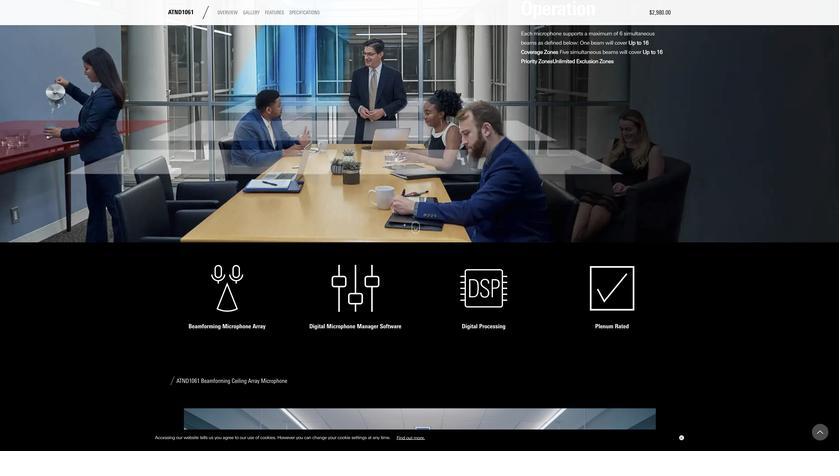 Task type: describe. For each thing, give the bounding box(es) containing it.
microphone
[[534, 30, 562, 37]]

unlimited
[[553, 58, 575, 64]]

up for up to 16 coverage zones
[[629, 40, 636, 46]]

at
[[368, 435, 372, 440]]

each
[[521, 30, 533, 37]]

find
[[397, 435, 405, 440]]

zones for coverage
[[544, 49, 558, 55]]

$2,980.00
[[650, 9, 671, 16]]

plenum
[[595, 323, 614, 330]]

1 our from the left
[[176, 435, 183, 440]]

as
[[538, 40, 543, 46]]

cover inside each microphone supports a maximum of 6 simultaneous beams as defined below:  one beam will cover
[[615, 40, 627, 46]]

0 vertical spatial array
[[253, 323, 266, 330]]

to for up to 16 priority zones
[[651, 49, 656, 55]]

software
[[380, 323, 402, 330]]

find out more. link
[[392, 433, 430, 443]]

beamforming microphone array
[[189, 323, 266, 330]]

divider line image
[[199, 6, 212, 19]]

settings
[[352, 435, 367, 440]]

more.
[[414, 435, 425, 440]]

zones for priority
[[539, 58, 553, 64]]

out
[[406, 435, 413, 440]]

will inside each microphone supports a maximum of 6 simultaneous beams as defined below:  one beam will cover
[[606, 40, 613, 46]]

digital for digital microphone manager software
[[309, 323, 325, 330]]

1 vertical spatial array
[[248, 377, 260, 385]]

beam
[[591, 40, 604, 46]]

beams inside each microphone supports a maximum of 6 simultaneous beams as defined below:  one beam will cover
[[521, 40, 537, 46]]

rated
[[615, 323, 629, 330]]

each microphone supports a maximum of 6 simultaneous beams as defined below:  one beam will cover
[[521, 30, 655, 46]]

specifications
[[289, 10, 320, 16]]

us
[[209, 435, 213, 440]]

defined
[[545, 40, 562, 46]]

digital for digital processing
[[462, 323, 478, 330]]

agree
[[223, 435, 234, 440]]

1 horizontal spatial cover
[[629, 49, 641, 55]]

1 horizontal spatial microphone
[[261, 377, 287, 385]]

time.
[[381, 435, 391, 440]]

0 vertical spatial beamforming
[[189, 323, 221, 330]]

however
[[277, 435, 295, 440]]

overview
[[218, 10, 238, 16]]

microphone for digital
[[327, 323, 355, 330]]

accessing our website tells us you agree to our use of cookies. however you can change your cookie settings at any time.
[[155, 435, 392, 440]]

up to 16 coverage zones
[[521, 40, 649, 55]]

gallery
[[243, 10, 260, 16]]



Task type: vqa. For each thing, say whether or not it's contained in the screenshot.
below:
yes



Task type: locate. For each thing, give the bounding box(es) containing it.
0 vertical spatial will
[[606, 40, 613, 46]]

priority
[[521, 58, 537, 64]]

unlimited exclusion zones
[[553, 58, 614, 64]]

0 vertical spatial atnd1061
[[168, 9, 194, 16]]

0 vertical spatial of
[[614, 30, 618, 37]]

0 horizontal spatial of
[[255, 435, 259, 440]]

1 vertical spatial atnd1061
[[176, 377, 200, 385]]

five simultaneous beams will cover
[[558, 49, 643, 55]]

0 horizontal spatial 16
[[643, 40, 649, 46]]

atnd1061 for atnd1061 beamforming ceiling array microphone
[[176, 377, 200, 385]]

manager
[[357, 323, 379, 330]]

you right us
[[214, 435, 222, 440]]

you left can
[[296, 435, 303, 440]]

ceiling
[[232, 377, 247, 385]]

atnd1061
[[168, 9, 194, 16], [176, 377, 200, 385]]

accessing
[[155, 435, 175, 440]]

cross image
[[680, 437, 683, 439]]

zones down 'defined' on the top of page
[[544, 49, 558, 55]]

simultaneous
[[624, 30, 655, 37], [570, 49, 601, 55]]

1 horizontal spatial to
[[637, 40, 642, 46]]

1 horizontal spatial our
[[240, 435, 246, 440]]

to
[[637, 40, 642, 46], [651, 49, 656, 55], [235, 435, 239, 440]]

0 horizontal spatial up
[[629, 40, 636, 46]]

2 horizontal spatial to
[[651, 49, 656, 55]]

up inside the up to 16 coverage zones
[[629, 40, 636, 46]]

of right use
[[255, 435, 259, 440]]

1 vertical spatial of
[[255, 435, 259, 440]]

0 vertical spatial cover
[[615, 40, 627, 46]]

0 horizontal spatial cover
[[615, 40, 627, 46]]

0 horizontal spatial you
[[214, 435, 222, 440]]

up inside the up to 16 priority zones
[[643, 49, 650, 55]]

simultaneous down 'one'
[[570, 49, 601, 55]]

exclusion
[[576, 58, 598, 64]]

cover
[[615, 40, 627, 46], [629, 49, 641, 55]]

2 you from the left
[[296, 435, 303, 440]]

you
[[214, 435, 222, 440], [296, 435, 303, 440]]

our
[[176, 435, 183, 440], [240, 435, 246, 440]]

will down 6
[[620, 49, 628, 55]]

1 vertical spatial to
[[651, 49, 656, 55]]

array
[[253, 323, 266, 330], [248, 377, 260, 385]]

digital microphone manager software
[[309, 323, 402, 330]]

features
[[265, 10, 284, 16]]

will
[[606, 40, 613, 46], [620, 49, 628, 55]]

0 vertical spatial simultaneous
[[624, 30, 655, 37]]

beamforming
[[189, 323, 221, 330], [201, 377, 230, 385]]

your
[[328, 435, 337, 440]]

tells
[[200, 435, 208, 440]]

microphone
[[222, 323, 251, 330], [327, 323, 355, 330], [261, 377, 287, 385]]

coverage
[[521, 49, 543, 55]]

to inside the up to 16 priority zones
[[651, 49, 656, 55]]

atnd1061 for atnd1061
[[168, 9, 194, 16]]

beams down the each
[[521, 40, 537, 46]]

1 vertical spatial beamforming
[[201, 377, 230, 385]]

plenum rated
[[595, 323, 629, 330]]

1 horizontal spatial of
[[614, 30, 618, 37]]

zones
[[544, 49, 558, 55], [539, 58, 553, 64], [600, 58, 614, 64]]

maximum
[[589, 30, 612, 37]]

1 vertical spatial beams
[[603, 49, 618, 55]]

digital processing
[[462, 323, 506, 330]]

1 vertical spatial simultaneous
[[570, 49, 601, 55]]

can
[[304, 435, 311, 440]]

0 vertical spatial to
[[637, 40, 642, 46]]

atnd1061 beamforming ceiling array microphone
[[176, 377, 287, 385]]

one
[[580, 40, 590, 46]]

1 vertical spatial 16
[[657, 49, 663, 55]]

processing
[[479, 323, 506, 330]]

below:
[[563, 40, 579, 46]]

2 horizontal spatial microphone
[[327, 323, 355, 330]]

any
[[373, 435, 380, 440]]

1 vertical spatial up
[[643, 49, 650, 55]]

16 inside the up to 16 priority zones
[[657, 49, 663, 55]]

find out more.
[[397, 435, 425, 440]]

zones inside the up to 16 priority zones
[[539, 58, 553, 64]]

16 inside the up to 16 coverage zones
[[643, 40, 649, 46]]

our left use
[[240, 435, 246, 440]]

will right beam
[[606, 40, 613, 46]]

16 for up to 16 priority zones
[[657, 49, 663, 55]]

1 horizontal spatial simultaneous
[[624, 30, 655, 37]]

arrow up image
[[817, 429, 823, 435]]

simultaneous inside each microphone supports a maximum of 6 simultaneous beams as defined below:  one beam will cover
[[624, 30, 655, 37]]

our left 'website'
[[176, 435, 183, 440]]

0 horizontal spatial to
[[235, 435, 239, 440]]

6
[[620, 30, 623, 37]]

16 for up to 16 coverage zones
[[643, 40, 649, 46]]

1 horizontal spatial will
[[620, 49, 628, 55]]

of left 6
[[614, 30, 618, 37]]

16
[[643, 40, 649, 46], [657, 49, 663, 55]]

to for up to 16 coverage zones
[[637, 40, 642, 46]]

change
[[312, 435, 327, 440]]

simultaneous right 6
[[624, 30, 655, 37]]

1 you from the left
[[214, 435, 222, 440]]

of inside each microphone supports a maximum of 6 simultaneous beams as defined below:  one beam will cover
[[614, 30, 618, 37]]

cookie
[[338, 435, 350, 440]]

cookies.
[[260, 435, 276, 440]]

0 vertical spatial beams
[[521, 40, 537, 46]]

use
[[247, 435, 254, 440]]

up to 16 priority zones
[[521, 49, 663, 64]]

2 our from the left
[[240, 435, 246, 440]]

2 vertical spatial to
[[235, 435, 239, 440]]

1 horizontal spatial beams
[[603, 49, 618, 55]]

beams
[[521, 40, 537, 46], [603, 49, 618, 55]]

1 horizontal spatial digital
[[462, 323, 478, 330]]

website
[[184, 435, 199, 440]]

1 digital from the left
[[309, 323, 325, 330]]

five
[[560, 49, 569, 55]]

1 horizontal spatial you
[[296, 435, 303, 440]]

1 horizontal spatial 16
[[657, 49, 663, 55]]

0 horizontal spatial beams
[[521, 40, 537, 46]]

1 horizontal spatial up
[[643, 49, 650, 55]]

digital
[[309, 323, 325, 330], [462, 323, 478, 330]]

1 vertical spatial cover
[[629, 49, 641, 55]]

zones inside the up to 16 coverage zones
[[544, 49, 558, 55]]

1 vertical spatial will
[[620, 49, 628, 55]]

supports
[[563, 30, 583, 37]]

0 horizontal spatial will
[[606, 40, 613, 46]]

up for up to 16 priority zones
[[643, 49, 650, 55]]

a
[[585, 30, 587, 37]]

0 horizontal spatial microphone
[[222, 323, 251, 330]]

zones down five simultaneous beams will cover
[[600, 58, 614, 64]]

0 horizontal spatial our
[[176, 435, 183, 440]]

of
[[614, 30, 618, 37], [255, 435, 259, 440]]

0 vertical spatial up
[[629, 40, 636, 46]]

beams down beam
[[603, 49, 618, 55]]

to inside the up to 16 coverage zones
[[637, 40, 642, 46]]

2 digital from the left
[[462, 323, 478, 330]]

0 vertical spatial 16
[[643, 40, 649, 46]]

microphone for beamforming
[[222, 323, 251, 330]]

zones right priority
[[539, 58, 553, 64]]

0 horizontal spatial digital
[[309, 323, 325, 330]]

0 horizontal spatial simultaneous
[[570, 49, 601, 55]]

up
[[629, 40, 636, 46], [643, 49, 650, 55]]



